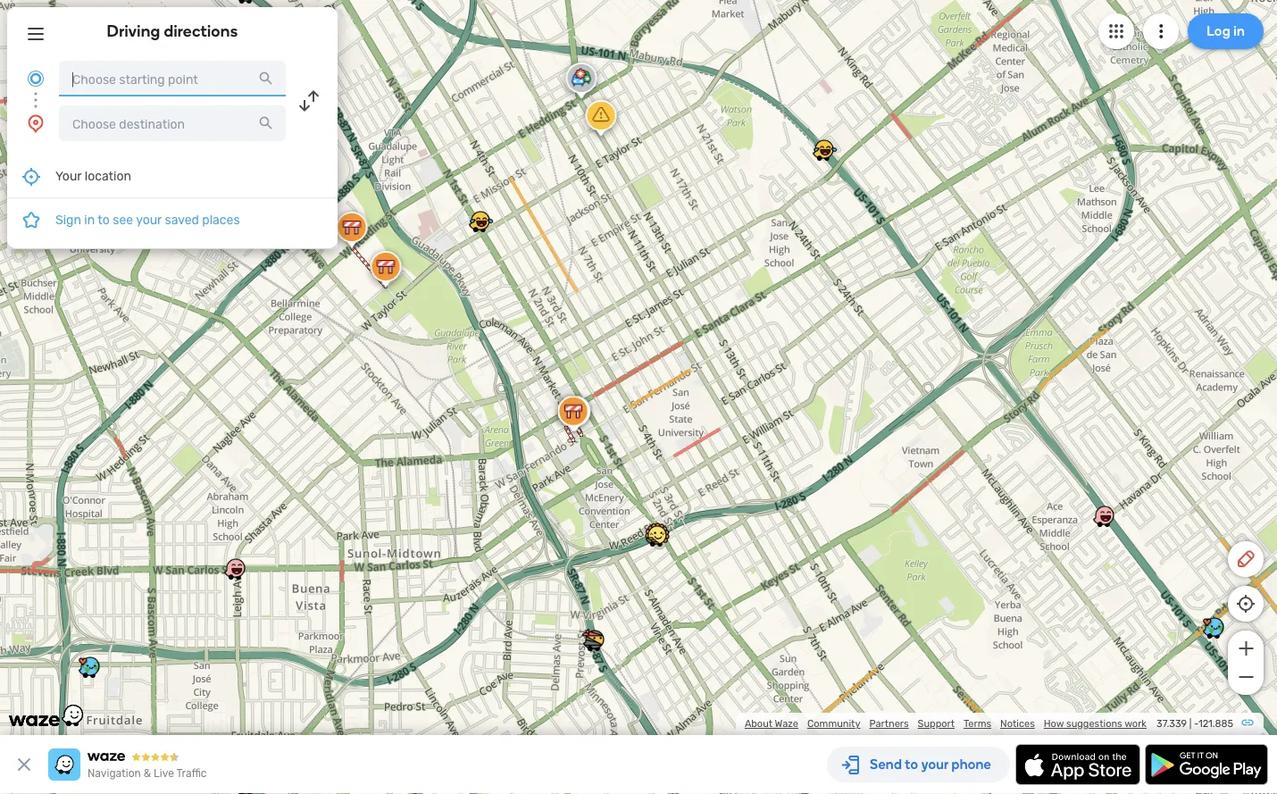 Task type: vqa. For each thing, say whether or not it's contained in the screenshot.
the 'CA,' to the top
no



Task type: describe. For each thing, give the bounding box(es) containing it.
community link
[[808, 718, 861, 730]]

-
[[1195, 718, 1199, 730]]

driving
[[107, 21, 160, 41]]

37.339 | -121.885
[[1157, 718, 1234, 730]]

partners
[[870, 718, 909, 730]]

notices
[[1001, 718, 1036, 730]]

location image
[[25, 113, 46, 134]]

about waze link
[[745, 718, 799, 730]]

|
[[1190, 718, 1192, 730]]

how
[[1044, 718, 1065, 730]]

community
[[808, 718, 861, 730]]

notices link
[[1001, 718, 1036, 730]]

current location image
[[25, 68, 46, 89]]

driving directions
[[107, 21, 238, 41]]

support
[[918, 718, 955, 730]]

Choose starting point text field
[[59, 61, 286, 97]]

partners link
[[870, 718, 909, 730]]

navigation
[[88, 768, 141, 780]]

Choose destination text field
[[59, 105, 286, 141]]

&
[[144, 768, 151, 780]]

zoom in image
[[1235, 638, 1258, 660]]

pencil image
[[1236, 549, 1257, 570]]

suggestions
[[1067, 718, 1123, 730]]



Task type: locate. For each thing, give the bounding box(es) containing it.
work
[[1125, 718, 1147, 730]]

37.339
[[1157, 718, 1188, 730]]

star image
[[21, 209, 42, 231]]

live
[[154, 768, 174, 780]]

terms link
[[964, 718, 992, 730]]

121.885
[[1199, 718, 1234, 730]]

traffic
[[176, 768, 207, 780]]

link image
[[1241, 716, 1256, 730]]

navigation & live traffic
[[88, 768, 207, 780]]

how suggestions work link
[[1044, 718, 1147, 730]]

about
[[745, 718, 773, 730]]

zoom out image
[[1235, 667, 1258, 688]]

directions
[[164, 21, 238, 41]]

x image
[[13, 754, 35, 776]]

about waze community partners support terms notices how suggestions work
[[745, 718, 1147, 730]]

waze
[[775, 718, 799, 730]]

terms
[[964, 718, 992, 730]]

support link
[[918, 718, 955, 730]]

list box
[[7, 155, 338, 248]]

recenter image
[[21, 166, 42, 187]]



